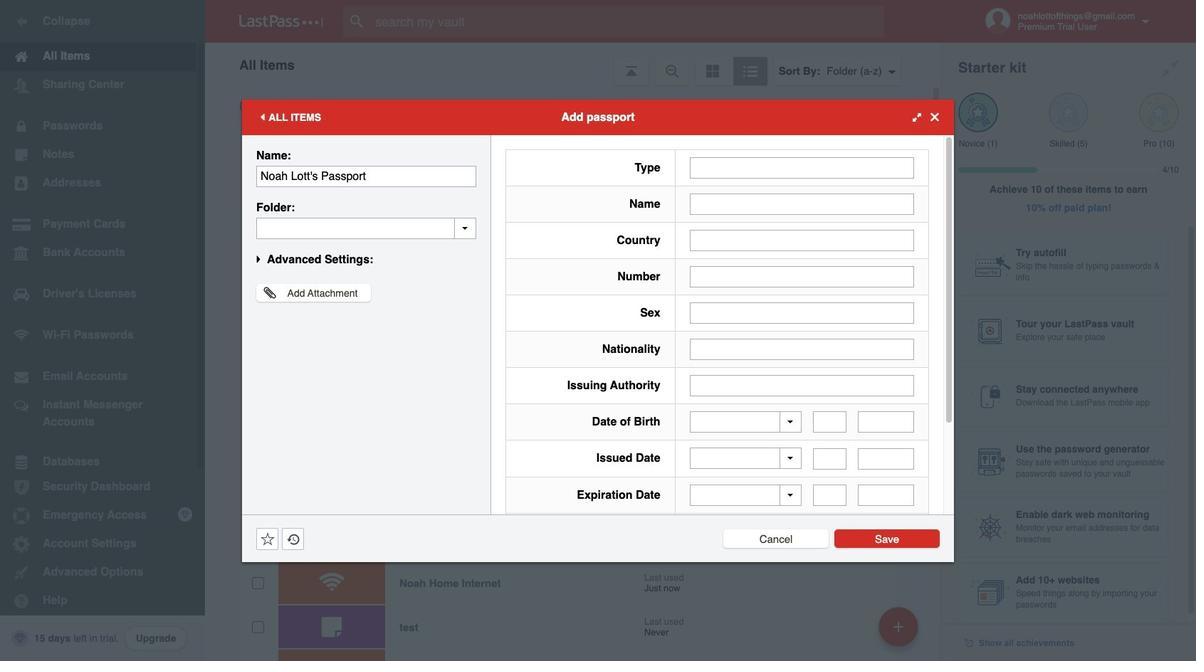 Task type: locate. For each thing, give the bounding box(es) containing it.
vault options navigation
[[205, 43, 942, 85]]

None text field
[[690, 157, 915, 178], [256, 166, 477, 187], [256, 218, 477, 239], [690, 375, 915, 396], [813, 412, 847, 433], [858, 412, 915, 433], [858, 448, 915, 470], [690, 157, 915, 178], [256, 166, 477, 187], [256, 218, 477, 239], [690, 375, 915, 396], [813, 412, 847, 433], [858, 412, 915, 433], [858, 448, 915, 470]]

None text field
[[690, 193, 915, 215], [690, 230, 915, 251], [690, 266, 915, 287], [690, 302, 915, 324], [690, 339, 915, 360], [813, 448, 847, 470], [813, 485, 847, 506], [858, 485, 915, 506], [690, 193, 915, 215], [690, 230, 915, 251], [690, 266, 915, 287], [690, 302, 915, 324], [690, 339, 915, 360], [813, 448, 847, 470], [813, 485, 847, 506], [858, 485, 915, 506]]

new item image
[[894, 622, 904, 632]]

lastpass image
[[239, 15, 323, 28]]

dialog
[[242, 99, 954, 618]]

search my vault text field
[[343, 6, 912, 37]]



Task type: vqa. For each thing, say whether or not it's contained in the screenshot.
alert
no



Task type: describe. For each thing, give the bounding box(es) containing it.
main navigation navigation
[[0, 0, 205, 662]]

Search search field
[[343, 6, 912, 37]]

new item navigation
[[874, 603, 927, 662]]



